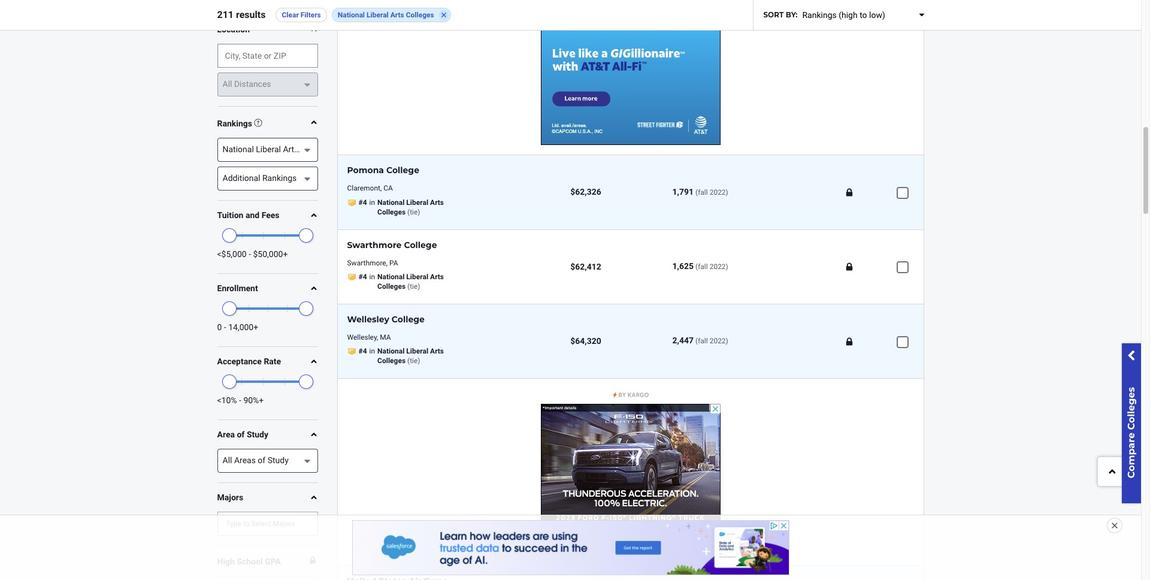 Task type: describe. For each thing, give the bounding box(es) containing it.
colleges for wellesley
[[378, 357, 406, 365]]

#4 in for swarthmore
[[359, 273, 375, 281]]

results
[[236, 9, 266, 21]]

enrollment
[[217, 283, 258, 293]]

liberal for wellesley
[[406, 347, 428, 356]]

arts for pomona college
[[430, 198, 444, 207]]

national liberal arts colleges for pomona
[[378, 198, 444, 216]]

study
[[247, 430, 268, 439]]

of
[[237, 430, 245, 439]]

school
[[237, 557, 263, 566]]

(tie) for wellesley college
[[406, 357, 420, 365]]

national for wellesley
[[378, 347, 405, 356]]

<10% - 90%+
[[217, 395, 264, 405]]

swarthmore, pa
[[347, 259, 398, 267]]

(fall for pomona college
[[696, 188, 708, 196]]

colleges inside button
[[406, 11, 434, 19]]

#4 in for wellesley
[[359, 347, 375, 356]]

compare
[[1126, 433, 1137, 479]]

rankings
[[217, 119, 252, 128]]

area
[[217, 430, 235, 439]]

#4 for pomona
[[359, 198, 367, 207]]

clear filters button
[[276, 8, 327, 22]]

acceptance
[[217, 357, 262, 366]]

0
[[217, 322, 222, 332]]

colleges for pomona
[[378, 208, 406, 216]]

- for 0
[[224, 322, 226, 332]]

by:
[[786, 10, 798, 19]]

high
[[217, 557, 235, 566]]

2,447
[[673, 336, 694, 345]]

City, State or ZIP text field
[[217, 44, 318, 68]]

1,791
[[673, 187, 694, 196]]

college for wellesley college
[[392, 314, 425, 325]]

1 vertical spatial advertisement region
[[353, 521, 789, 575]]

area of study
[[217, 430, 268, 439]]

swarthmore
[[347, 239, 402, 250]]

acceptance rate
[[217, 357, 281, 366]]

(fall for wellesley college
[[696, 337, 708, 345]]

1,791 (fall 2022)
[[673, 187, 728, 196]]

national for pomona
[[378, 198, 405, 207]]

swarthmore college
[[347, 239, 437, 250]]

colleges for swarthmore
[[378, 282, 406, 291]]

clear filters
[[282, 11, 321, 19]]

$62,326
[[571, 187, 602, 197]]

tuition and fees
[[217, 210, 280, 220]]

national liberal arts colleges button
[[332, 8, 451, 22]]

arts inside national liberal arts colleges button
[[391, 11, 404, 19]]

fees
[[262, 210, 280, 220]]

1,625 (fall 2022)
[[673, 261, 728, 271]]

211
[[217, 9, 234, 21]]

national liberal arts colleges inside button
[[338, 11, 434, 19]]

compare colleges
[[1126, 387, 1137, 479]]

sort
[[764, 10, 784, 19]]

filters
[[301, 11, 321, 19]]

(tie) for pomona college
[[406, 208, 420, 216]]

$62,412
[[571, 262, 602, 271]]

#4 in for pomona
[[359, 198, 375, 207]]

arts for wellesley college
[[430, 347, 444, 356]]

location
[[217, 25, 250, 34]]

wellesley college
[[347, 314, 425, 325]]

high school gpa
[[217, 557, 281, 566]]

liberal for pomona
[[406, 198, 428, 207]]

$50,000+
[[253, 249, 288, 259]]

2,447 (fall 2022)
[[673, 336, 728, 345]]

(fall for swarthmore college
[[696, 262, 708, 271]]

#4 for wellesley
[[359, 347, 367, 356]]

and
[[246, 210, 260, 220]]



Task type: locate. For each thing, give the bounding box(es) containing it.
0 vertical spatial college
[[386, 165, 419, 176]]

2022) for swarthmore college
[[710, 262, 728, 271]]

majors
[[217, 493, 243, 502]]

sort by:
[[764, 10, 798, 19]]

in
[[369, 198, 375, 207], [369, 273, 375, 281], [369, 347, 375, 356]]

national down ma
[[378, 347, 405, 356]]

arts for swarthmore college
[[430, 273, 444, 281]]

in for wellesley
[[369, 347, 375, 356]]

-
[[249, 249, 251, 259], [224, 322, 226, 332], [239, 395, 241, 405]]

claremont, ca
[[347, 184, 393, 192]]

advertisement region
[[541, 0, 721, 145], [353, 521, 789, 575]]

0 vertical spatial (tie)
[[406, 208, 420, 216]]

swarthmore,
[[347, 259, 388, 267]]

1 in from the top
[[369, 198, 375, 207]]

0 vertical spatial -
[[249, 249, 251, 259]]

1 vertical spatial (fall
[[696, 262, 708, 271]]

national liberal arts colleges for wellesley
[[378, 347, 444, 365]]

1 (fall from the top
[[696, 188, 708, 196]]

2022) right the 1,791
[[710, 188, 728, 196]]

college
[[386, 165, 419, 176], [404, 239, 437, 250], [392, 314, 425, 325]]

in down wellesley, ma
[[369, 347, 375, 356]]

pomona
[[347, 165, 384, 176]]

#4 down claremont,
[[359, 198, 367, 207]]

wellesley
[[347, 314, 389, 325]]

(fall inside 1,791 (fall 2022)
[[696, 188, 708, 196]]

0 vertical spatial 2022)
[[710, 188, 728, 196]]

1 vertical spatial -
[[224, 322, 226, 332]]

2 vertical spatial in
[[369, 347, 375, 356]]

0 vertical spatial in
[[369, 198, 375, 207]]

college right wellesley
[[392, 314, 425, 325]]

2 2022) from the top
[[710, 262, 728, 271]]

0 - 14,000+
[[217, 322, 258, 332]]

liberal inside national liberal arts colleges button
[[367, 11, 389, 19]]

2 vertical spatial 2022)
[[710, 337, 728, 345]]

- for <$5,000
[[249, 249, 251, 259]]

0 vertical spatial #4
[[359, 198, 367, 207]]

pomona college
[[347, 165, 419, 176]]

(tie) up swarthmore college
[[406, 208, 420, 216]]

liberal
[[367, 11, 389, 19], [406, 198, 428, 207], [406, 273, 428, 281], [406, 347, 428, 356]]

2022) inside 1,625 (fall 2022)
[[710, 262, 728, 271]]

ca
[[384, 184, 393, 192]]

(tie)
[[406, 208, 420, 216], [406, 282, 420, 291], [406, 357, 420, 365]]

1,625
[[673, 261, 694, 271]]

(fall
[[696, 188, 708, 196], [696, 262, 708, 271], [696, 337, 708, 345]]

- right "0"
[[224, 322, 226, 332]]

#4 in down wellesley, ma
[[359, 347, 375, 356]]

1 (tie) from the top
[[406, 208, 420, 216]]

14,000+
[[228, 322, 258, 332]]

1 #4 from the top
[[359, 198, 367, 207]]

in down swarthmore, pa
[[369, 273, 375, 281]]

0 vertical spatial advertisement region
[[541, 0, 721, 145]]

tuition
[[217, 210, 244, 220]]

(tie) up wellesley college
[[406, 282, 420, 291]]

high school gpa link
[[217, 555, 318, 567]]

compare colleges link
[[1122, 343, 1141, 503]]

0 vertical spatial (fall
[[696, 188, 708, 196]]

colleges
[[406, 11, 434, 19], [378, 208, 406, 216], [378, 282, 406, 291], [378, 357, 406, 365], [1126, 387, 1137, 430]]

1 #4 in from the top
[[359, 198, 375, 207]]

90%+
[[243, 395, 264, 405]]

national down pa
[[378, 273, 405, 281]]

liberal for swarthmore
[[406, 273, 428, 281]]

national down ca
[[378, 198, 405, 207]]

(tie) down wellesley college
[[406, 357, 420, 365]]

2 vertical spatial (fall
[[696, 337, 708, 345]]

national right the filters
[[338, 11, 365, 19]]

2 vertical spatial (tie)
[[406, 357, 420, 365]]

2 vertical spatial #4
[[359, 347, 367, 356]]

2 vertical spatial #4 in
[[359, 347, 375, 356]]

2022) right 2,447
[[710, 337, 728, 345]]

in for pomona
[[369, 198, 375, 207]]

3 in from the top
[[369, 347, 375, 356]]

in for swarthmore
[[369, 273, 375, 281]]

college right swarthmore
[[404, 239, 437, 250]]

ma
[[380, 333, 391, 341]]

3 (tie) from the top
[[406, 357, 420, 365]]

1 vertical spatial in
[[369, 273, 375, 281]]

clear
[[282, 11, 299, 19]]

wellesley,
[[347, 333, 378, 341]]

#4 in down claremont,
[[359, 198, 375, 207]]

(fall inside 2,447 (fall 2022)
[[696, 337, 708, 345]]

gpa
[[265, 557, 281, 566]]

1 vertical spatial college
[[404, 239, 437, 250]]

#4
[[359, 198, 367, 207], [359, 273, 367, 281], [359, 347, 367, 356]]

0 vertical spatial #4 in
[[359, 198, 375, 207]]

2 vertical spatial -
[[239, 395, 241, 405]]

national for swarthmore
[[378, 273, 405, 281]]

<$5,000
[[217, 249, 247, 259]]

2022)
[[710, 188, 728, 196], [710, 262, 728, 271], [710, 337, 728, 345]]

3 (fall from the top
[[696, 337, 708, 345]]

national
[[338, 11, 365, 19], [378, 198, 405, 207], [378, 273, 405, 281], [378, 347, 405, 356]]

2 in from the top
[[369, 273, 375, 281]]

3 #4 from the top
[[359, 347, 367, 356]]

#4 in
[[359, 198, 375, 207], [359, 273, 375, 281], [359, 347, 375, 356]]

college for pomona college
[[386, 165, 419, 176]]

<$5,000 - $50,000+
[[217, 249, 288, 259]]

2 (tie) from the top
[[406, 282, 420, 291]]

(fall right the 1,791
[[696, 188, 708, 196]]

pa
[[389, 259, 398, 267]]

- right the '<$5,000'
[[249, 249, 251, 259]]

1 vertical spatial (tie)
[[406, 282, 420, 291]]

2022) for pomona college
[[710, 188, 728, 196]]

2022) inside 2,447 (fall 2022)
[[710, 337, 728, 345]]

2022) right 1,625
[[710, 262, 728, 271]]

in down claremont, ca
[[369, 198, 375, 207]]

#4 down wellesley,
[[359, 347, 367, 356]]

(fall right 1,625
[[696, 262, 708, 271]]

1 vertical spatial 2022)
[[710, 262, 728, 271]]

$64,320
[[571, 336, 602, 346]]

- for <10%
[[239, 395, 241, 405]]

#4 in down swarthmore,
[[359, 273, 375, 281]]

claremont,
[[347, 184, 382, 192]]

<10%
[[217, 395, 237, 405]]

2022) inside 1,791 (fall 2022)
[[710, 188, 728, 196]]

2 #4 in from the top
[[359, 273, 375, 281]]

2 (fall from the top
[[696, 262, 708, 271]]

1 vertical spatial #4 in
[[359, 273, 375, 281]]

3 2022) from the top
[[710, 337, 728, 345]]

(tie) for swarthmore college
[[406, 282, 420, 291]]

3 #4 in from the top
[[359, 347, 375, 356]]

1 vertical spatial #4
[[359, 273, 367, 281]]

211 results
[[217, 9, 266, 21]]

national liberal arts colleges
[[338, 11, 434, 19], [378, 198, 444, 216], [378, 273, 444, 291], [378, 347, 444, 365]]

0 horizontal spatial -
[[224, 322, 226, 332]]

- right <10%
[[239, 395, 241, 405]]

#4 down swarthmore,
[[359, 273, 367, 281]]

national liberal arts colleges for swarthmore
[[378, 273, 444, 291]]

2 #4 from the top
[[359, 273, 367, 281]]

national inside button
[[338, 11, 365, 19]]

wellesley, ma
[[347, 333, 391, 341]]

None field
[[217, 44, 318, 68]]

2 vertical spatial college
[[392, 314, 425, 325]]

2022) for wellesley college
[[710, 337, 728, 345]]

#4 for swarthmore
[[359, 273, 367, 281]]

college up ca
[[386, 165, 419, 176]]

1 2022) from the top
[[710, 188, 728, 196]]

college for swarthmore college
[[404, 239, 437, 250]]

1 horizontal spatial -
[[239, 395, 241, 405]]

(fall inside 1,625 (fall 2022)
[[696, 262, 708, 271]]

arts
[[391, 11, 404, 19], [430, 198, 444, 207], [430, 273, 444, 281], [430, 347, 444, 356]]

rate
[[264, 357, 281, 366]]

2 horizontal spatial -
[[249, 249, 251, 259]]

(fall right 2,447
[[696, 337, 708, 345]]



Task type: vqa. For each thing, say whether or not it's contained in the screenshot.
first 2022)
yes



